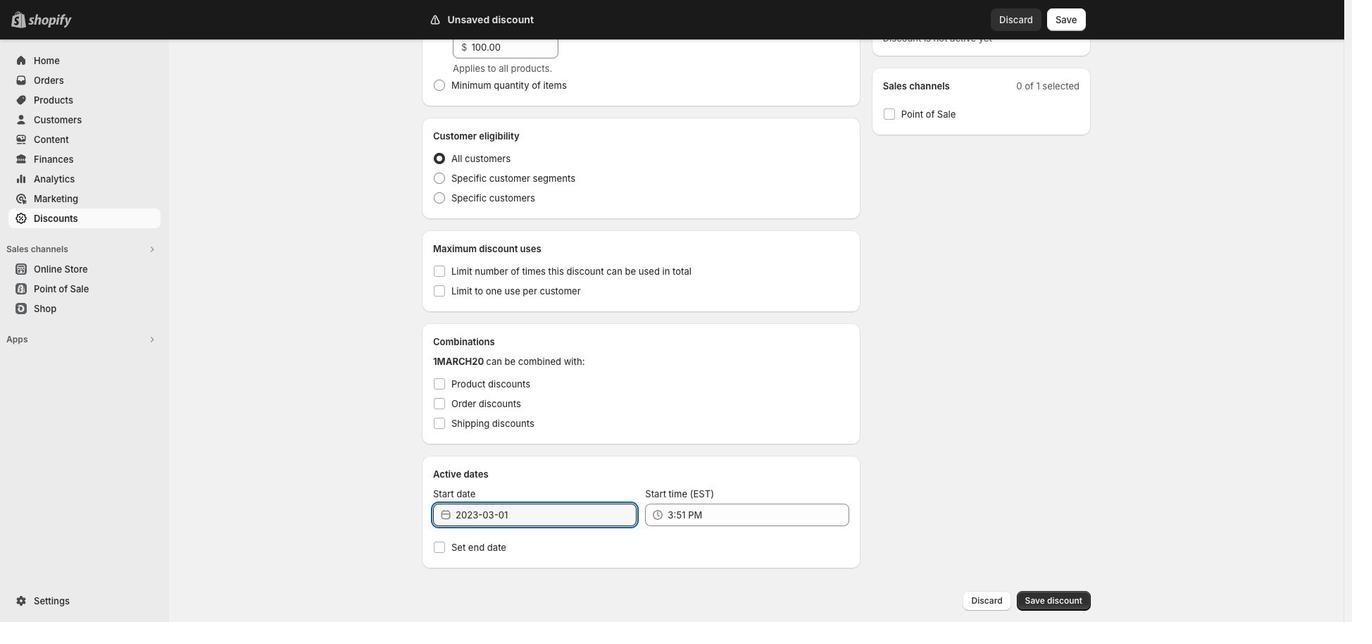Task type: vqa. For each thing, say whether or not it's contained in the screenshot.
YYYY-MM-DD text box
yes



Task type: describe. For each thing, give the bounding box(es) containing it.
0.00 text field
[[472, 36, 559, 58]]

YYYY-MM-DD text field
[[456, 504, 637, 526]]

shopify image
[[28, 14, 72, 28]]



Task type: locate. For each thing, give the bounding box(es) containing it.
Enter time text field
[[668, 504, 849, 526]]



